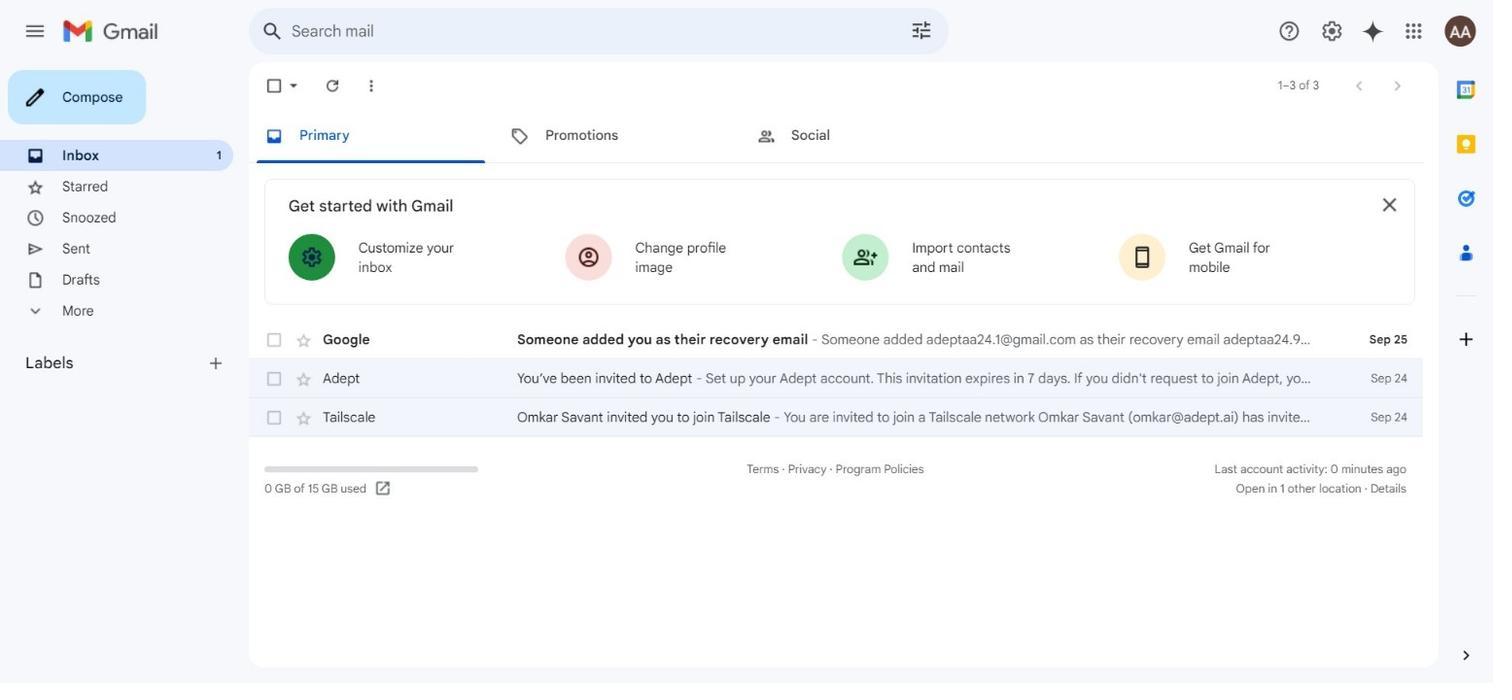 Task type: describe. For each thing, give the bounding box(es) containing it.
refresh image
[[323, 76, 342, 95]]

advanced search options image
[[902, 11, 941, 50]]

support image
[[1277, 19, 1301, 43]]

Search mail text field
[[292, 21, 855, 41]]

none checkbox inside 'row'
[[264, 369, 284, 388]]

1 horizontal spatial tab list
[[1439, 62, 1493, 614]]

more email options image
[[362, 76, 381, 95]]

3 row from the top
[[249, 398, 1423, 437]]

2 row from the top
[[249, 359, 1423, 398]]

gmail image
[[62, 12, 168, 51]]



Task type: locate. For each thing, give the bounding box(es) containing it.
heading
[[25, 354, 206, 373]]

primary tab
[[249, 109, 493, 163]]

main content
[[249, 109, 1423, 437]]

footer
[[249, 460, 1423, 499]]

search mail image
[[255, 14, 290, 49]]

row
[[249, 320, 1423, 359], [249, 359, 1423, 398], [249, 398, 1423, 437]]

1 row from the top
[[249, 320, 1423, 359]]

navigation
[[0, 62, 249, 683]]

follow link to manage storage image
[[374, 479, 394, 499]]

settings image
[[1320, 19, 1343, 43]]

0 horizontal spatial tab list
[[249, 109, 1423, 163]]

main menu image
[[23, 19, 47, 43]]

tab list
[[1439, 62, 1493, 614], [249, 109, 1423, 163]]

None checkbox
[[264, 369, 284, 388]]

promotions tab
[[495, 109, 740, 163]]

None search field
[[249, 8, 949, 54]]

None checkbox
[[264, 76, 284, 95], [264, 330, 284, 350], [264, 408, 284, 427], [264, 76, 284, 95], [264, 330, 284, 350], [264, 408, 284, 427]]

social tab
[[741, 109, 986, 163]]



Task type: vqa. For each thing, say whether or not it's contained in the screenshot.
second row from the bottom
yes



